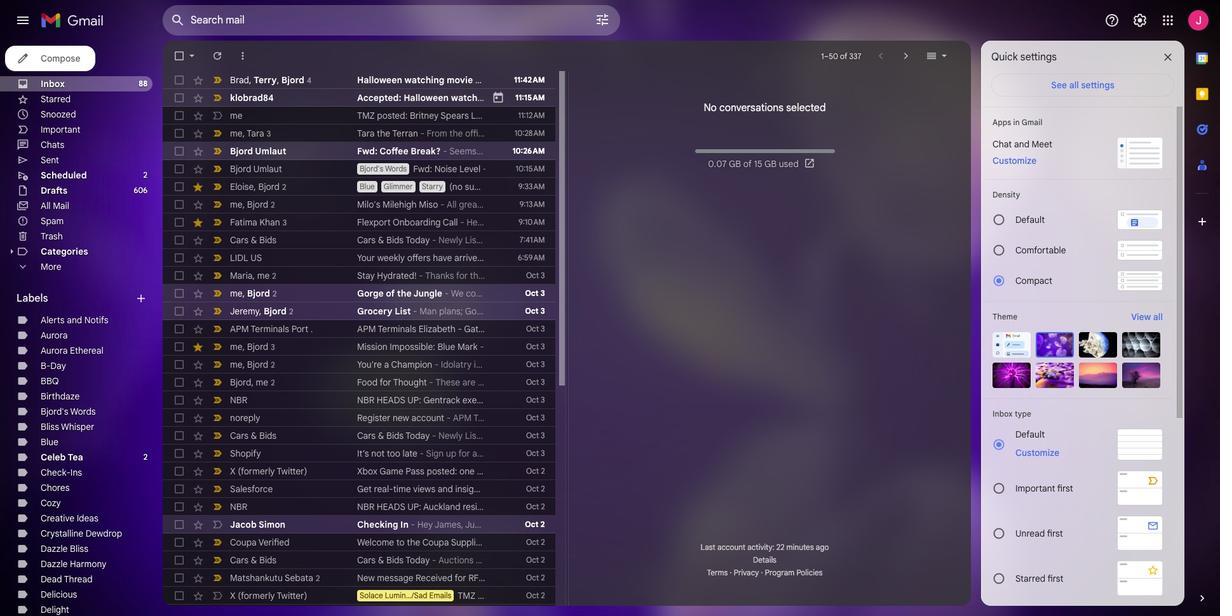 Task type: describe. For each thing, give the bounding box(es) containing it.
the for to
[[407, 537, 420, 549]]

settings inside button
[[1081, 79, 1115, 91]]

like
[[477, 466, 490, 477]]

apps in gmail
[[993, 118, 1043, 127]]

selected
[[786, 102, 826, 114]]

bjord up eloise
[[230, 163, 251, 175]]

row containing lidl us
[[163, 249, 555, 267]]

all for see
[[1070, 79, 1079, 91]]

chores link
[[41, 482, 70, 494]]

30 row from the top
[[163, 587, 628, 605]]

residential
[[463, 502, 505, 513]]

spears
[[441, 110, 469, 121]]

- up noise at the left top
[[443, 146, 447, 157]]

verified
[[259, 537, 290, 549]]

0 vertical spatial watching
[[405, 74, 445, 86]]

in
[[400, 519, 409, 531]]

row containing matshankutu sebata
[[163, 570, 674, 587]]

checking in -
[[357, 519, 417, 531]]

nbr heads up: gentrack executive remuneration plan criticised by shareholders
[[357, 395, 684, 406]]

sebata
[[285, 572, 313, 584]]

11:12 am
[[518, 111, 545, 120]]

& up 'matshankutu'
[[251, 555, 257, 566]]

offers
[[407, 252, 431, 264]]

oct 3 for row containing shopify
[[526, 449, 545, 458]]

first for important first
[[1058, 483, 1074, 494]]

- right level
[[483, 163, 487, 175]]

me down eloise
[[230, 199, 243, 210]]

weekly
[[377, 252, 405, 264]]

1 horizontal spatial fwd:
[[413, 163, 432, 175]]

xbox game pass posted: one like and we will add a new game
[[357, 466, 605, 477]]

everything we know:
[[543, 591, 628, 602]]

bjord right eloise
[[258, 181, 280, 192]]

me down the us
[[257, 270, 270, 281]]

in inside row
[[617, 502, 624, 513]]

bliss whisper link
[[41, 421, 94, 433]]

row containing coupa verified
[[163, 534, 555, 552]]

b-
[[41, 360, 50, 372]]

oct 3 for 16th row from the top
[[526, 342, 545, 352]]

alerts
[[41, 315, 65, 326]]

birthdaze
[[41, 391, 80, 402]]

halloween watching movie month!
[[357, 74, 506, 86]]

& up not
[[378, 430, 384, 442]]

1 · from the left
[[730, 568, 732, 578]]

& up the us
[[251, 235, 257, 246]]

2 cars & bids today - from the top
[[357, 430, 439, 442]]

nbr up noreply
[[230, 395, 247, 406]]

ins
[[70, 467, 82, 479]]

inbox for inbox type
[[993, 409, 1013, 419]]

matshankutu
[[230, 572, 283, 584]]

oct 3 for row containing noreply
[[526, 413, 545, 423]]

bjord up noreply
[[230, 377, 251, 388]]

privacy link
[[734, 568, 759, 578]]

16 row from the top
[[163, 338, 555, 356]]

into
[[489, 484, 504, 495]]

bjord left 4
[[281, 74, 304, 85]]

blue inside labels navigation
[[41, 437, 58, 448]]

, up fatima khan 3 at the top of the page
[[254, 181, 256, 192]]

bids up weekly
[[386, 235, 404, 246]]

bjord down eloise , bjord 2
[[247, 199, 268, 210]]

first for starred first
[[1048, 573, 1064, 584]]

- up mark
[[458, 324, 462, 335]]

see all settings button
[[992, 74, 1175, 97]]

- right call
[[460, 217, 464, 228]]

customize inside button
[[1016, 447, 1060, 459]]

x (formerly twitter) for 9th row from the bottom
[[230, 466, 307, 477]]

inbox link
[[41, 78, 65, 90]]

me , tara 3
[[230, 127, 271, 139]]

2 horizontal spatial blue
[[438, 341, 455, 353]]

welcome to the coupa supplier portal
[[357, 537, 510, 549]]

delicious
[[41, 589, 77, 601]]

us
[[251, 252, 262, 264]]

creative ideas
[[41, 513, 98, 524]]

oct 3 for row containing jeremy
[[525, 306, 545, 316]]

tmz posted: britney spears launches on cops who did welfare check af... link
[[357, 109, 660, 122]]

bjord up jeremy , bjord 2
[[247, 288, 270, 299]]

day
[[50, 360, 66, 372]]

program policies link
[[765, 568, 823, 578]]

row containing salesforce
[[163, 481, 562, 498]]

milehigh
[[383, 199, 417, 210]]

event
[[615, 573, 638, 584]]

today for oct 2
[[406, 555, 430, 566]]

business
[[526, 484, 562, 495]]

movie inside 'halloween watching movie month!' link
[[447, 74, 473, 86]]

compact
[[1016, 275, 1053, 287]]

🍂 image
[[485, 254, 496, 264]]

- down gentrack
[[447, 413, 451, 424]]

harmony
[[70, 559, 106, 570]]

2 today from the top
[[406, 430, 430, 442]]

brad
[[230, 74, 249, 85]]

row containing jacob simon
[[163, 516, 555, 534]]

dazzle for dazzle bliss
[[41, 543, 68, 555]]

0 horizontal spatial month!
[[475, 74, 506, 86]]

- down your weekly offers have arrived
[[419, 270, 423, 282]]

display density element
[[993, 190, 1163, 200]]

bliss whisper
[[41, 421, 94, 433]]

, for tara
[[243, 127, 245, 139]]

checking
[[357, 519, 398, 531]]

2 cars & bids from the top
[[230, 430, 277, 442]]

bjord down the me , tara 3
[[230, 146, 253, 157]]

aurora for aurora link
[[41, 330, 68, 341]]

your weekly offers have arrived
[[357, 252, 485, 264]]

0 vertical spatial blue
[[360, 182, 375, 191]]

bids up 'too'
[[386, 430, 404, 442]]

champion
[[391, 359, 432, 371]]

dead thread link
[[41, 574, 93, 585]]

stay
[[357, 270, 375, 282]]

spam link
[[41, 215, 64, 227]]

you're
[[357, 359, 382, 371]]

8 row from the top
[[163, 196, 555, 214]]

cars & bids for 7:41 am
[[230, 235, 277, 246]]

1 twitter) from the top
[[277, 466, 307, 477]]

0 horizontal spatial tara
[[247, 127, 264, 139]]

- inside accepted: halloween watching movie month! @ tue oct 31, 2023 5pm - 6pm (cdt) (james.peterson1902@gmail.com) link
[[659, 92, 663, 104]]

of inside new message received for rfq: rerouting of compressed air  - event #156532 link
[[532, 573, 540, 584]]

bjord up apm terminals port .
[[264, 305, 287, 317]]

mission
[[357, 341, 388, 353]]

- right jungle
[[445, 288, 449, 299]]

row containing fatima khan
[[163, 214, 555, 231]]

register
[[357, 413, 390, 424]]

support image
[[1105, 13, 1120, 28]]

and right like
[[493, 466, 508, 477]]

3 inside fatima khan 3
[[283, 218, 287, 227]]

0 vertical spatial new
[[393, 413, 409, 424]]

know:
[[604, 591, 628, 602]]

10 row from the top
[[163, 231, 555, 249]]

1 default from the top
[[1016, 214, 1045, 226]]

settings inside 'element'
[[1021, 51, 1057, 64]]

hydrated!
[[377, 270, 417, 282]]

15
[[754, 158, 763, 170]]

of left "15"
[[744, 158, 752, 170]]

posted: for tmz posted: britney spears launches on cops who did welfare check af...
[[377, 110, 408, 121]]

1 horizontal spatial tara
[[357, 128, 375, 139]]

and up auckland
[[438, 484, 453, 495]]

terry
[[254, 74, 277, 85]]

mon.
[[514, 324, 534, 335]]

me , bjord 2 for milo's
[[230, 199, 275, 210]]

stay hydrated! -
[[357, 270, 425, 282]]

eloise
[[230, 181, 254, 192]]

19 row from the top
[[163, 392, 684, 409]]

grocery list -
[[357, 306, 420, 317]]

me down me , bjord 3
[[256, 377, 268, 388]]

x for 2nd row from the bottom
[[230, 591, 236, 602]]

(james.peterson1902@gmail.com)
[[714, 92, 861, 104]]

words for bjord's words fwd: noise level -
[[385, 164, 407, 174]]

air
[[595, 573, 607, 584]]

11:15 am
[[516, 93, 545, 102]]

25 row from the top
[[163, 498, 675, 516]]

tea
[[68, 452, 83, 463]]

oct inside accepted: halloween watching movie month! @ tue oct 31, 2023 5pm - 6pm (cdt) (james.peterson1902@gmail.com) link
[[583, 92, 599, 104]]

row containing maria
[[163, 267, 555, 285]]

cars up lidl
[[230, 235, 249, 246]]

me , bjord 2 for you're
[[230, 359, 275, 370]]

first for unread first
[[1047, 528, 1063, 539]]

cars up 'matshankutu'
[[230, 555, 249, 566]]

1 vertical spatial for
[[455, 573, 466, 584]]

xbox
[[357, 466, 378, 477]]

notifs
[[84, 315, 108, 326]]

- down mission impossible: blue mark -
[[435, 359, 439, 371]]

nbr up jacob
[[230, 502, 247, 513]]

6 row from the top
[[163, 160, 555, 178]]

birthdaze link
[[41, 391, 80, 402]]

0 horizontal spatial bliss
[[41, 421, 59, 433]]

delicious link
[[41, 589, 77, 601]]

bjord's for bjord's words
[[41, 406, 68, 418]]

, for gorge
[[243, 288, 245, 299]]

matshankutu sebata 2
[[230, 572, 320, 584]]

oct 3 for row containing maria
[[526, 271, 545, 280]]

terran
[[392, 128, 418, 139]]

oct 3 for 19th row from the bottom of the no conversations selected main content
[[525, 289, 545, 298]]

aurora for aurora ethereal
[[41, 345, 68, 357]]

nbr down get
[[357, 502, 374, 513]]

1 horizontal spatial bliss
[[70, 543, 88, 555]]

creative ideas link
[[41, 513, 98, 524]]

me down klobrad84
[[230, 127, 243, 139]]

17 row from the top
[[163, 356, 555, 374]]

of right 50
[[840, 51, 848, 61]]

, left 4
[[277, 74, 279, 85]]

bjord down me , bjord 3
[[247, 359, 268, 370]]

31 row from the top
[[163, 605, 555, 617]]

- up gentrack
[[429, 377, 433, 388]]

of down stay hydrated! -
[[386, 288, 395, 299]]

dazzle bliss
[[41, 543, 88, 555]]

0 vertical spatial the
[[377, 128, 390, 139]]

& down welcome
[[378, 555, 384, 566]]

bids down verified
[[259, 555, 277, 566]]

5 row from the top
[[163, 142, 555, 160]]

, for food
[[251, 377, 254, 388]]

heads for gentrack
[[377, 395, 405, 406]]

(no
[[449, 181, 463, 193]]

noise
[[435, 163, 457, 175]]

apps
[[993, 118, 1012, 127]]

- right mark
[[480, 341, 484, 353]]

accepted: halloween watching movie month! @ tue oct 31, 2023 5pm - 6pm (cdt) (james.peterson1902@gmail.com)
[[357, 92, 861, 104]]

umlaut for fwd: noise level
[[253, 163, 282, 175]]

me , bjord 3
[[230, 341, 275, 352]]

account inside last account activity: 22 minutes ago details terms · privacy · program policies
[[718, 543, 746, 552]]

cars & bids for oct 2
[[230, 555, 277, 566]]

jungle
[[413, 288, 442, 299]]

bjord's words
[[41, 406, 96, 418]]

5pm
[[638, 92, 657, 104]]

bjord umlaut for -
[[230, 146, 286, 157]]

break?
[[411, 146, 441, 157]]

scheduled
[[41, 170, 87, 181]]

coupa verified
[[230, 537, 290, 549]]

, for mission
[[243, 341, 245, 352]]

2 default from the top
[[1016, 429, 1045, 441]]

tmz posted: #rip
[[458, 591, 532, 602]]

1 50 of 337
[[821, 51, 862, 61]]

bids down the khan
[[259, 235, 277, 246]]

- down register new account - at the bottom of the page
[[432, 430, 436, 442]]

oct 3 for row containing apm terminals port .
[[526, 324, 545, 334]]

advanced search options image
[[590, 7, 615, 32]]

6:59 am
[[518, 253, 545, 263]]

- right the "terran"
[[420, 128, 425, 139]]

fatima
[[230, 216, 257, 228]]

cars down noreply
[[230, 430, 249, 442]]

thread
[[64, 574, 93, 585]]

cozy
[[41, 498, 61, 509]]

starred first
[[1016, 573, 1064, 584]]

#156532
[[640, 573, 674, 584]]

new message received for rfq: rerouting of compressed air  - event #156532
[[357, 573, 674, 584]]

me down maria
[[230, 288, 243, 299]]

2 · from the left
[[761, 568, 763, 578]]

, left terry
[[249, 74, 251, 85]]

2 inside maria , me 2
[[272, 271, 276, 281]]

meet
[[1032, 139, 1053, 150]]

labels
[[17, 292, 48, 305]]

cars up new
[[357, 555, 376, 566]]



Task type: vqa. For each thing, say whether or not it's contained in the screenshot.
bbq
yes



Task type: locate. For each thing, give the bounding box(es) containing it.
aurora down the alerts
[[41, 330, 68, 341]]

ago
[[816, 543, 829, 552]]

labels navigation
[[0, 41, 163, 617]]

we
[[510, 466, 522, 477], [590, 591, 602, 602]]

dazzle up dead
[[41, 559, 68, 570]]

3 cars & bids today - from the top
[[357, 555, 439, 566]]

, down klobrad84
[[243, 127, 245, 139]]

apm up mission
[[357, 324, 376, 335]]

23 row from the top
[[163, 463, 605, 481]]

1 vertical spatial movie
[[493, 92, 520, 104]]

0 vertical spatial cars & bids today -
[[357, 235, 439, 246]]

3 me , bjord 2 from the top
[[230, 359, 275, 370]]

1 vertical spatial all
[[1154, 311, 1163, 323]]

26 row from the top
[[163, 516, 555, 534]]

, down apm terminals port .
[[243, 341, 245, 352]]

cars & bids today -
[[357, 235, 439, 246], [357, 430, 439, 442], [357, 555, 439, 566]]

1 vertical spatial watching
[[451, 92, 491, 104]]

today up late
[[406, 430, 430, 442]]

0 horizontal spatial words
[[70, 406, 96, 418]]

2 row from the top
[[163, 89, 861, 107]]

dazzle down the crystalline
[[41, 543, 68, 555]]

13 row from the top
[[163, 285, 555, 303]]

- right late
[[420, 448, 424, 460]]

b-day link
[[41, 360, 66, 372]]

0 vertical spatial starred
[[41, 93, 71, 105]]

aurora ethereal
[[41, 345, 103, 357]]

row containing noreply
[[163, 409, 555, 427]]

game
[[380, 466, 403, 477]]

gentrack
[[423, 395, 460, 406]]

settings right see
[[1081, 79, 1115, 91]]

bids up message
[[386, 555, 404, 566]]

1 horizontal spatial terminals
[[378, 324, 416, 335]]

accepted: halloween watching movie month! @ tue oct 31, 2023 5pm - 6pm (cdt) (james.peterson1902@gmail.com) link
[[357, 92, 861, 104]]

row containing eloise
[[163, 178, 555, 196]]

twitter)
[[277, 466, 307, 477], [277, 591, 307, 602]]

27 row from the top
[[163, 534, 555, 552]]

calendar event image
[[492, 92, 504, 104]]

starred inside labels navigation
[[41, 93, 71, 105]]

0 vertical spatial words
[[385, 164, 407, 174]]

important inside labels navigation
[[41, 124, 80, 135]]

terminals inside apm terminals elizabeth - gate open, mon. 10/9 - modified gate hours 'link'
[[378, 324, 416, 335]]

fwd: left coffee
[[357, 146, 378, 157]]

3 row from the top
[[163, 107, 660, 125]]

open,
[[486, 324, 512, 335]]

0 horizontal spatial we
[[510, 466, 522, 477]]

onboarding
[[393, 217, 441, 228]]

x (formerly twitter) up salesforce
[[230, 466, 307, 477]]

message
[[377, 573, 414, 584]]

2 inside bjord , me 2
[[271, 378, 275, 387]]

0 horizontal spatial posted:
[[377, 110, 408, 121]]

bjord umlaut for fwd: noise level
[[230, 163, 282, 175]]

2 inside eloise , bjord 2
[[282, 182, 286, 192]]

all right view
[[1154, 311, 1163, 323]]

0 horizontal spatial starred
[[41, 93, 71, 105]]

not
[[371, 448, 385, 460]]

bjord umlaut up eloise , bjord 2
[[230, 163, 282, 175]]

alerts and notifs
[[41, 315, 108, 326]]

2 vertical spatial the
[[407, 537, 420, 549]]

compose button
[[5, 46, 96, 71]]

2 bjord umlaut from the top
[[230, 163, 282, 175]]

1 horizontal spatial posted:
[[427, 466, 457, 477]]

2 vertical spatial cars & bids today -
[[357, 555, 439, 566]]

None checkbox
[[173, 74, 186, 86], [173, 127, 186, 140], [173, 145, 186, 158], [173, 163, 186, 175], [173, 198, 186, 211], [173, 323, 186, 336], [173, 394, 186, 407], [173, 430, 186, 442], [173, 483, 186, 496], [173, 572, 186, 585], [173, 74, 186, 86], [173, 127, 186, 140], [173, 145, 186, 158], [173, 163, 186, 175], [173, 198, 186, 211], [173, 323, 186, 336], [173, 394, 186, 407], [173, 430, 186, 442], [173, 483, 186, 496], [173, 572, 186, 585]]

get real-time views and insights into your business
[[357, 484, 562, 495]]

inbox
[[41, 78, 65, 90], [993, 409, 1013, 419]]

umlaut down the me , tara 3
[[255, 146, 286, 157]]

apm inside 'link'
[[357, 324, 376, 335]]

2 terminals from the left
[[378, 324, 416, 335]]

cars & bids today - up 'too'
[[357, 430, 439, 442]]

inbox for inbox
[[41, 78, 65, 90]]

creative
[[41, 513, 74, 524]]

quick settings element
[[992, 51, 1057, 74]]

1 vertical spatial x
[[230, 591, 236, 602]]

1 horizontal spatial in
[[1014, 118, 1020, 127]]

None checkbox
[[173, 50, 186, 62], [173, 92, 186, 104], [173, 109, 186, 122], [173, 181, 186, 193], [173, 216, 186, 229], [173, 234, 186, 247], [173, 252, 186, 264], [173, 270, 186, 282], [173, 287, 186, 300], [173, 305, 186, 318], [173, 341, 186, 353], [173, 359, 186, 371], [173, 376, 186, 389], [173, 412, 186, 425], [173, 447, 186, 460], [173, 465, 186, 478], [173, 501, 186, 514], [173, 519, 186, 531], [173, 536, 186, 549], [173, 554, 186, 567], [173, 590, 186, 603], [173, 50, 186, 62], [173, 92, 186, 104], [173, 109, 186, 122], [173, 181, 186, 193], [173, 216, 186, 229], [173, 234, 186, 247], [173, 252, 186, 264], [173, 270, 186, 282], [173, 287, 186, 300], [173, 305, 186, 318], [173, 341, 186, 353], [173, 359, 186, 371], [173, 376, 186, 389], [173, 412, 186, 425], [173, 447, 186, 460], [173, 465, 186, 478], [173, 501, 186, 514], [173, 519, 186, 531], [173, 536, 186, 549], [173, 554, 186, 567], [173, 590, 186, 603]]

& down the flexport in the top of the page
[[378, 235, 384, 246]]

1 vertical spatial customize
[[1016, 447, 1060, 459]]

0 horizontal spatial for
[[380, 377, 391, 388]]

food for thought -
[[357, 377, 436, 388]]

1 vertical spatial words
[[70, 406, 96, 418]]

1 horizontal spatial month!
[[522, 92, 552, 104]]

(formerly down 'matshankutu'
[[238, 591, 275, 602]]

account
[[412, 413, 444, 424], [718, 543, 746, 552]]

all inside button
[[1070, 79, 1079, 91]]

apm
[[230, 324, 249, 335], [357, 324, 376, 335]]

1 horizontal spatial halloween
[[404, 92, 449, 104]]

today down welcome to the coupa supplier portal link at left
[[406, 555, 430, 566]]

have
[[433, 252, 452, 264]]

2 vertical spatial first
[[1048, 573, 1064, 584]]

tmz down accepted:
[[357, 110, 375, 121]]

tmz down rfq:
[[458, 591, 476, 602]]

0 vertical spatial up:
[[408, 395, 421, 406]]

halloween up accepted:
[[357, 74, 402, 86]]

row containing jeremy
[[163, 303, 555, 320]]

0 vertical spatial for
[[380, 377, 391, 388]]

2 up: from the top
[[408, 502, 421, 513]]

heads up checking in -
[[377, 502, 405, 513]]

me , bjord 2 down maria , me 2
[[230, 288, 277, 299]]

0 horizontal spatial blue
[[41, 437, 58, 448]]

dazzle
[[41, 543, 68, 555], [41, 559, 68, 570]]

gmail image
[[41, 8, 110, 33]]

refresh image
[[211, 50, 224, 62]]

first up unread first
[[1058, 483, 1074, 494]]

0 horizontal spatial watching
[[405, 74, 445, 86]]

watching up spears
[[451, 92, 491, 104]]

posted: down rfq:
[[478, 591, 508, 602]]

1 row from the top
[[163, 71, 555, 89]]

up: for gentrack
[[408, 395, 421, 406]]

inbox up starred link
[[41, 78, 65, 90]]

aurora ethereal link
[[41, 345, 103, 357]]

9:13 am
[[520, 200, 545, 209]]

words inside labels navigation
[[70, 406, 96, 418]]

2
[[143, 170, 147, 180], [282, 182, 286, 192], [271, 200, 275, 209], [272, 271, 276, 281], [273, 289, 277, 298], [289, 307, 293, 316], [271, 360, 275, 370], [271, 378, 275, 387], [143, 453, 147, 462], [541, 467, 545, 476], [541, 484, 545, 494], [541, 502, 545, 512], [541, 520, 545, 529], [541, 538, 545, 547], [541, 556, 545, 565], [541, 573, 545, 583], [316, 574, 320, 583], [541, 591, 545, 601]]

& up shopify
[[251, 430, 257, 442]]

1 today from the top
[[406, 235, 430, 246]]

gb right "15"
[[765, 158, 777, 170]]

1 me , bjord 2 from the top
[[230, 199, 275, 210]]

21 row from the top
[[163, 427, 555, 445]]

row containing apm terminals port .
[[163, 320, 645, 338]]

month! up 'cops'
[[522, 92, 552, 104]]

3 today from the top
[[406, 555, 430, 566]]

0 vertical spatial x (formerly twitter)
[[230, 466, 307, 477]]

1 heads from the top
[[377, 395, 405, 406]]

important for important link at the left top of page
[[41, 124, 80, 135]]

2 gb from the left
[[765, 158, 777, 170]]

, up bjord , me 2
[[243, 359, 245, 370]]

1 horizontal spatial account
[[718, 543, 746, 552]]

cars & bids today - up weekly
[[357, 235, 439, 246]]

apm down jeremy
[[230, 324, 249, 335]]

cars & bids up the us
[[230, 235, 277, 246]]

- up your weekly offers have arrived link
[[432, 235, 436, 246]]

bjord's words fwd: noise level -
[[360, 163, 489, 175]]

snoozed link
[[41, 109, 76, 120]]

bids up shopify
[[259, 430, 277, 442]]

1 vertical spatial (formerly
[[238, 591, 275, 602]]

3 cars & bids from the top
[[230, 555, 277, 566]]

celeb tea
[[41, 452, 83, 463]]

- up received
[[432, 555, 436, 566]]

@
[[555, 92, 563, 104]]

1 vertical spatial we
[[590, 591, 602, 602]]

apm for apm terminals port .
[[230, 324, 249, 335]]

halloween up britney
[[404, 92, 449, 104]]

7 row from the top
[[163, 178, 555, 196]]

- right the list
[[413, 306, 417, 317]]

list
[[395, 306, 411, 317]]

2 (formerly from the top
[[238, 591, 275, 602]]

used
[[779, 158, 799, 170]]

2 inside matshankutu sebata 2
[[316, 574, 320, 583]]

check-ins
[[41, 467, 82, 479]]

customize down chat
[[993, 155, 1037, 167]]

more button
[[0, 259, 153, 275]]

0 horizontal spatial important
[[41, 124, 80, 135]]

bbq link
[[41, 376, 59, 387]]

0 horizontal spatial halloween
[[357, 74, 402, 86]]

twitter) down the sebata
[[277, 591, 307, 602]]

0 vertical spatial customize button
[[985, 153, 1044, 168]]

2 apm from the left
[[357, 324, 376, 335]]

2 heads from the top
[[377, 502, 405, 513]]

1 dazzle from the top
[[41, 543, 68, 555]]

1 coupa from the left
[[230, 537, 257, 549]]

0 vertical spatial month!
[[475, 74, 506, 86]]

activity:
[[748, 543, 775, 552]]

customize button for default
[[1008, 446, 1067, 461]]

1 horizontal spatial all
[[1154, 311, 1163, 323]]

1 vertical spatial aurora
[[41, 345, 68, 357]]

customize button for chat and meet
[[985, 153, 1044, 168]]

1 apm from the left
[[230, 324, 249, 335]]

1 vertical spatial the
[[397, 288, 412, 299]]

row containing bjord
[[163, 374, 555, 392]]

me down jeremy
[[230, 341, 243, 352]]

the up coffee
[[377, 128, 390, 139]]

new
[[357, 573, 375, 584]]

1 aurora from the top
[[41, 330, 68, 341]]

bjord's for bjord's words fwd: noise level -
[[360, 164, 383, 174]]

, down the us
[[253, 270, 255, 281]]

2 horizontal spatial posted:
[[478, 591, 508, 602]]

bjord's inside labels navigation
[[41, 406, 68, 418]]

add
[[539, 466, 555, 477]]

labels heading
[[17, 292, 135, 305]]

1 cars & bids today - from the top
[[357, 235, 439, 246]]

14 row from the top
[[163, 303, 555, 320]]

, for grocery
[[259, 305, 261, 317]]

cars up it's
[[357, 430, 376, 442]]

no conversations selected main content
[[163, 41, 971, 617]]

1 horizontal spatial important
[[1016, 483, 1055, 494]]

and inside labels navigation
[[67, 315, 82, 326]]

1 vertical spatial account
[[718, 543, 746, 552]]

movie up tmz posted: britney spears launches on cops who did welfare check af... link at the top of the page
[[493, 92, 520, 104]]

, for milo's
[[243, 199, 245, 210]]

1 vertical spatial important
[[1016, 483, 1055, 494]]

x (formerly twitter) for 2nd row from the bottom
[[230, 591, 307, 602]]

20 row from the top
[[163, 409, 555, 427]]

2 x (formerly twitter) from the top
[[230, 591, 307, 602]]

22 row from the top
[[163, 445, 555, 463]]

0 vertical spatial aurora
[[41, 330, 68, 341]]

4
[[307, 75, 311, 85]]

0 vertical spatial first
[[1058, 483, 1074, 494]]

- inside new message received for rfq: rerouting of compressed air  - event #156532 link
[[609, 573, 613, 584]]

bjord down apm terminals port .
[[247, 341, 268, 352]]

more image
[[236, 50, 249, 62]]

privacy
[[734, 568, 759, 578]]

the up the list
[[397, 288, 412, 299]]

for left rfq:
[[455, 573, 466, 584]]

apm terminals port .
[[230, 324, 313, 335]]

tmz for tmz posted: #rip
[[458, 591, 476, 602]]

None search field
[[163, 5, 620, 36]]

Search mail text field
[[191, 14, 559, 27]]

x
[[230, 466, 236, 477], [230, 591, 236, 602]]

simon
[[259, 519, 286, 531]]

row containing brad
[[163, 71, 555, 89]]

3 inside the me , tara 3
[[267, 129, 271, 138]]

bjord's inside bjord's words fwd: noise level -
[[360, 164, 383, 174]]

settings image
[[1133, 13, 1148, 28]]

0 vertical spatial a
[[384, 359, 389, 371]]

1 horizontal spatial gb
[[765, 158, 777, 170]]

29 row from the top
[[163, 570, 674, 587]]

0 horizontal spatial coupa
[[230, 537, 257, 549]]

1 vertical spatial blue
[[438, 341, 455, 353]]

important for important first
[[1016, 483, 1055, 494]]

1 vertical spatial month!
[[522, 92, 552, 104]]

4 row from the top
[[163, 125, 555, 142]]

1 cars & bids from the top
[[230, 235, 277, 246]]

, for you're
[[243, 359, 245, 370]]

and inside 'chat and meet customize'
[[1014, 139, 1030, 150]]

1 vertical spatial dazzle
[[41, 559, 68, 570]]

gmail
[[1022, 118, 1043, 127]]

trash
[[41, 231, 63, 242]]

2 inside jeremy , bjord 2
[[289, 307, 293, 316]]

toggle split pane mode image
[[925, 50, 938, 62]]

tmz posted: britney spears launches on cops who did welfare check af...
[[357, 110, 660, 121]]

2 dazzle from the top
[[41, 559, 68, 570]]

1 horizontal spatial movie
[[493, 92, 520, 104]]

0 horizontal spatial gate
[[464, 324, 483, 335]]

1 vertical spatial in
[[617, 502, 624, 513]]

theme element
[[993, 311, 1018, 324]]

1 vertical spatial first
[[1047, 528, 1063, 539]]

me
[[230, 110, 243, 121], [230, 127, 243, 139], [230, 199, 243, 210], [257, 270, 270, 281], [230, 288, 243, 299], [230, 341, 243, 352], [230, 359, 243, 370], [256, 377, 268, 388]]

gorge
[[357, 288, 384, 299]]

main menu image
[[15, 13, 31, 28]]

2 coupa from the left
[[423, 537, 449, 549]]

9:33 am
[[518, 182, 545, 191]]

1 up: from the top
[[408, 395, 421, 406]]

88
[[139, 79, 147, 88]]

account right last
[[718, 543, 746, 552]]

crystalline dewdrop link
[[41, 528, 122, 540]]

words up whisper
[[70, 406, 96, 418]]

words for bjord's words
[[70, 406, 96, 418]]

all
[[41, 200, 51, 212]]

2 me , bjord 2 from the top
[[230, 288, 277, 299]]

movie up spears
[[447, 74, 473, 86]]

the right to
[[407, 537, 420, 549]]

up: for auckland
[[408, 502, 421, 513]]

milo's
[[357, 199, 380, 210]]

x for 9th row from the bottom
[[230, 466, 236, 477]]

starred for starred link
[[41, 93, 71, 105]]

0 vertical spatial bliss
[[41, 421, 59, 433]]

2 gate from the left
[[600, 324, 619, 335]]

2 x from the top
[[230, 591, 236, 602]]

, for stay
[[253, 270, 255, 281]]

0 vertical spatial twitter)
[[277, 466, 307, 477]]

0 horizontal spatial bjord's
[[41, 406, 68, 418]]

first down unread first
[[1048, 573, 1064, 584]]

1 horizontal spatial a
[[557, 466, 562, 477]]

tab list
[[1185, 41, 1220, 571]]

3 inside me , bjord 3
[[271, 342, 275, 352]]

nbr down food
[[357, 395, 374, 406]]

me up bjord , me 2
[[230, 359, 243, 370]]

terminals for elizabeth
[[378, 324, 416, 335]]

2 aurora from the top
[[41, 345, 68, 357]]

inbox type element
[[993, 409, 1163, 419]]

real-
[[374, 484, 393, 495]]

0 horizontal spatial gb
[[729, 158, 741, 170]]

10:15 am
[[516, 164, 545, 174]]

oct 2
[[526, 467, 545, 476], [526, 484, 545, 494], [526, 502, 545, 512], [525, 520, 545, 529], [526, 538, 545, 547], [526, 556, 545, 565], [526, 573, 545, 583], [526, 591, 545, 601]]

2 twitter) from the top
[[277, 591, 307, 602]]

apm for apm terminals elizabeth - gate open, mon. 10/9 - modified gate hours
[[357, 324, 376, 335]]

(formerly up salesforce
[[238, 466, 275, 477]]

0 horizontal spatial new
[[393, 413, 409, 424]]

cars & bids up shopify
[[230, 430, 277, 442]]

coupa down jacob
[[230, 537, 257, 549]]

posted: for tmz posted: #rip
[[478, 591, 508, 602]]

1 bjord umlaut from the top
[[230, 146, 286, 157]]

flexport
[[357, 217, 391, 228]]

cars & bids today - for oct 2
[[357, 555, 439, 566]]

a right add on the left
[[557, 466, 562, 477]]

0 horizontal spatial tmz
[[357, 110, 375, 121]]

15 row from the top
[[163, 320, 645, 338]]

18 row from the top
[[163, 374, 555, 392]]

0 horizontal spatial inbox
[[41, 78, 65, 90]]

1 horizontal spatial tmz
[[458, 591, 476, 602]]

cars up your
[[357, 235, 376, 246]]

terminals
[[251, 324, 289, 335], [378, 324, 416, 335]]

0 vertical spatial halloween
[[357, 74, 402, 86]]

0 vertical spatial inbox
[[41, 78, 65, 90]]

bliss
[[41, 421, 59, 433], [70, 543, 88, 555]]

gate
[[464, 324, 483, 335], [600, 324, 619, 335]]

dazzle for dazzle harmony
[[41, 559, 68, 570]]

customize inside 'chat and meet customize'
[[993, 155, 1037, 167]]

aurora link
[[41, 330, 68, 341]]

bjord's down birthdaze "link" on the bottom of the page
[[41, 406, 68, 418]]

1 vertical spatial fwd:
[[413, 163, 432, 175]]

me , bjord 2 for gorge
[[230, 288, 277, 299]]

today down onboarding on the left top of page
[[406, 235, 430, 246]]

a right you're
[[384, 359, 389, 371]]

oct 3 for row containing bjord
[[526, 378, 545, 387]]

1 horizontal spatial for
[[455, 573, 466, 584]]

of right rerouting
[[532, 573, 540, 584]]

2 vertical spatial me , bjord 2
[[230, 359, 275, 370]]

all for view
[[1154, 311, 1163, 323]]

b-day
[[41, 360, 66, 372]]

gate up mark
[[464, 324, 483, 335]]

all inside button
[[1154, 311, 1163, 323]]

0 vertical spatial fwd:
[[357, 146, 378, 157]]

maria , me 2
[[230, 270, 276, 281]]

11 row from the top
[[163, 249, 555, 267]]

0 horizontal spatial settings
[[1021, 51, 1057, 64]]

12 row from the top
[[163, 267, 555, 285]]

0 horizontal spatial in
[[617, 502, 624, 513]]

dead
[[41, 574, 62, 585]]

settings right 'quick'
[[1021, 51, 1057, 64]]

, up fatima
[[243, 199, 245, 210]]

- left the 6pm
[[659, 92, 663, 104]]

today for 7:41 am
[[406, 235, 430, 246]]

1 vertical spatial twitter)
[[277, 591, 307, 602]]

28 row from the top
[[163, 552, 555, 570]]

1 horizontal spatial inbox
[[993, 409, 1013, 419]]

terms link
[[707, 568, 728, 578]]

1 x (formerly twitter) from the top
[[230, 466, 307, 477]]

me up the me , tara 3
[[230, 110, 243, 121]]

cars
[[230, 235, 249, 246], [357, 235, 376, 246], [230, 430, 249, 442], [357, 430, 376, 442], [230, 555, 249, 566], [357, 555, 376, 566]]

mark
[[458, 341, 478, 353]]

posted:
[[377, 110, 408, 121], [427, 466, 457, 477], [478, 591, 508, 602]]

umlaut for -
[[255, 146, 286, 157]]

heads down food for thought -
[[377, 395, 405, 406]]

spam
[[41, 215, 64, 227]]

1 vertical spatial customize button
[[1008, 446, 1067, 461]]

2 vertical spatial posted:
[[478, 591, 508, 602]]

heads for auckland
[[377, 502, 405, 513]]

0 vertical spatial bjord's
[[360, 164, 383, 174]]

1 gate from the left
[[464, 324, 483, 335]]

bbq
[[41, 376, 59, 387]]

movie inside accepted: halloween watching movie month! @ tue oct 31, 2023 5pm - 6pm (cdt) (james.peterson1902@gmail.com) link
[[493, 92, 520, 104]]

inbox inside labels navigation
[[41, 78, 65, 90]]

1 vertical spatial cars & bids
[[230, 430, 277, 442]]

in right "apps"
[[1014, 118, 1020, 127]]

blue up milo's
[[360, 182, 375, 191]]

9 row from the top
[[163, 214, 555, 231]]

1 vertical spatial posted:
[[427, 466, 457, 477]]

(no subject)
[[449, 181, 498, 193]]

1 terminals from the left
[[251, 324, 289, 335]]

, down me , bjord 3
[[251, 377, 254, 388]]

1 gb from the left
[[729, 158, 741, 170]]

solace
[[360, 591, 383, 601]]

0 vertical spatial cars & bids
[[230, 235, 277, 246]]

0 vertical spatial umlaut
[[255, 146, 286, 157]]

starred for starred first
[[1016, 573, 1046, 584]]

blue up celeb
[[41, 437, 58, 448]]

apm terminals elizabeth - gate open, mon. 10/9 - modified gate hours link
[[357, 323, 645, 336]]

1 vertical spatial bjord's
[[41, 406, 68, 418]]

·
[[730, 568, 732, 578], [761, 568, 763, 578]]

cars & bids today - for 7:41 am
[[357, 235, 439, 246]]

terminals for port
[[251, 324, 289, 335]]

conversations
[[720, 102, 784, 114]]

important link
[[41, 124, 80, 135]]

0 vertical spatial movie
[[447, 74, 473, 86]]

you're a champion -
[[357, 359, 441, 371]]

words inside bjord's words fwd: noise level -
[[385, 164, 407, 174]]

row containing shopify
[[163, 445, 555, 463]]

search mail image
[[167, 9, 189, 32]]

0 vertical spatial posted:
[[377, 110, 408, 121]]

0 vertical spatial dazzle
[[41, 543, 68, 555]]

24 row from the top
[[163, 481, 562, 498]]

up: up in
[[408, 502, 421, 513]]

arrived
[[454, 252, 483, 264]]

starred
[[41, 93, 71, 105], [1016, 573, 1046, 584]]

1 vertical spatial heads
[[377, 502, 405, 513]]

row
[[163, 71, 555, 89], [163, 89, 861, 107], [163, 107, 660, 125], [163, 125, 555, 142], [163, 142, 555, 160], [163, 160, 555, 178], [163, 178, 555, 196], [163, 196, 555, 214], [163, 214, 555, 231], [163, 231, 555, 249], [163, 249, 555, 267], [163, 267, 555, 285], [163, 285, 555, 303], [163, 303, 555, 320], [163, 320, 645, 338], [163, 338, 555, 356], [163, 356, 555, 374], [163, 374, 555, 392], [163, 392, 684, 409], [163, 409, 555, 427], [163, 427, 555, 445], [163, 445, 555, 463], [163, 463, 605, 481], [163, 481, 562, 498], [163, 498, 675, 516], [163, 516, 555, 534], [163, 534, 555, 552], [163, 552, 555, 570], [163, 570, 674, 587], [163, 587, 628, 605], [163, 605, 555, 617]]

terminals down the list
[[378, 324, 416, 335]]

· down "details"
[[761, 568, 763, 578]]

- right in
[[411, 519, 415, 531]]

0 vertical spatial tmz
[[357, 110, 375, 121]]

oct
[[583, 92, 599, 104], [526, 271, 539, 280], [525, 289, 539, 298], [525, 306, 539, 316], [526, 324, 539, 334], [526, 342, 539, 352], [526, 360, 539, 369], [526, 378, 539, 387], [526, 395, 539, 405], [526, 413, 539, 423], [526, 431, 539, 441], [526, 449, 539, 458], [526, 467, 539, 476], [526, 484, 539, 494], [526, 502, 539, 512], [525, 520, 539, 529], [526, 538, 539, 547], [526, 556, 539, 565], [526, 573, 539, 583], [526, 591, 539, 601]]

terms
[[707, 568, 728, 578]]

dazzle harmony
[[41, 559, 106, 570]]

1 x from the top
[[230, 466, 236, 477]]

the for of
[[397, 288, 412, 299]]

- right miso
[[440, 199, 445, 210]]

row containing klobrad84
[[163, 89, 861, 107]]

me , bjord 2 down eloise , bjord 2
[[230, 199, 275, 210]]

0 vertical spatial x
[[230, 466, 236, 477]]

1 vertical spatial a
[[557, 466, 562, 477]]

new left game
[[564, 466, 581, 477]]

and right chat
[[1014, 139, 1030, 150]]

1 vertical spatial new
[[564, 466, 581, 477]]

0 vertical spatial in
[[1014, 118, 1020, 127]]

blue
[[360, 182, 375, 191], [438, 341, 455, 353], [41, 437, 58, 448]]

tmz for tmz posted: britney spears launches on cops who did welfare check af...
[[357, 110, 375, 121]]

1 horizontal spatial ·
[[761, 568, 763, 578]]

1 vertical spatial bliss
[[70, 543, 88, 555]]

0 horizontal spatial apm
[[230, 324, 249, 335]]

account inside row
[[412, 413, 444, 424]]

unread first
[[1016, 528, 1063, 539]]

1 horizontal spatial new
[[564, 466, 581, 477]]

1 (formerly from the top
[[238, 466, 275, 477]]

details link
[[753, 556, 777, 565]]

launches
[[471, 110, 511, 121]]

- right the 10/9
[[555, 324, 560, 335]]

1 horizontal spatial words
[[385, 164, 407, 174]]



